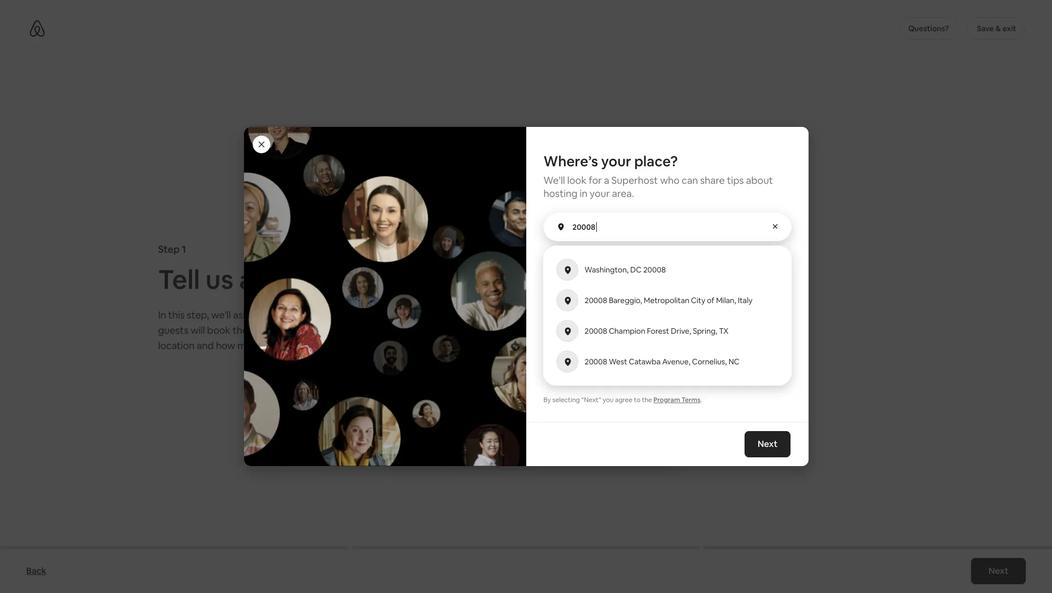 Task type: describe. For each thing, give the bounding box(es) containing it.
"next"
[[582, 396, 602, 404]]

city
[[692, 296, 706, 306]]

questions?
[[909, 24, 950, 33]]

location inside button
[[629, 255, 657, 265]]

just
[[317, 324, 334, 337]]

washington, dc 20008 option
[[543, 255, 792, 285]]

0 vertical spatial guests
[[158, 324, 189, 337]]

20008 west catawba avenue, cornelius, nc option
[[543, 347, 792, 377]]

1 horizontal spatial guests
[[265, 339, 295, 352]]

start
[[392, 431, 412, 443]]

italy
[[738, 296, 753, 306]]

search suggestions list box
[[543, 255, 792, 377]]

my
[[588, 255, 599, 265]]

get
[[448, 382, 462, 394]]

drive,
[[671, 327, 692, 336]]

program
[[654, 396, 681, 404]]

get one-to-one guidance from a superhost we'll match you with an experienced host. they'll guide you over chat or video as you put your place on airbnb. you can also start on your own and get matched later.
[[392, 317, 659, 394]]

get matched with a superhost dialog
[[196, 70, 809, 524]]

20008 for champion
[[585, 327, 608, 336]]

20008 right dc
[[644, 265, 666, 275]]

by selecting "next" you agree to the program terms .
[[544, 396, 703, 404]]

selecting
[[553, 396, 580, 404]]

an
[[477, 356, 486, 368]]

where's your place? we'll look for a superhost who can share tips about hosting in your area.
[[544, 152, 774, 200]]

the inside get matched with a superhost dialog
[[642, 396, 653, 404]]

your right put
[[489, 369, 507, 381]]

to
[[634, 396, 641, 404]]

chat
[[392, 369, 410, 381]]

0 horizontal spatial the
[[233, 324, 248, 337]]

20008 west catawba avenue, cornelius, nc
[[585, 357, 740, 367]]

1 horizontal spatial on
[[533, 369, 543, 381]]

use
[[574, 255, 587, 265]]

milan,
[[717, 296, 737, 306]]

property
[[333, 309, 373, 321]]

terms
[[682, 396, 701, 404]]

you up as
[[441, 356, 455, 368]]

book
[[207, 324, 231, 337]]

also
[[610, 369, 626, 381]]

use my current location
[[574, 255, 657, 265]]

then
[[372, 324, 395, 337]]

0 vertical spatial and
[[418, 309, 435, 321]]

one
[[471, 317, 496, 336]]

about inside "where's your place? we'll look for a superhost who can share tips about hosting in your area."
[[747, 174, 774, 187]]

where's
[[544, 152, 599, 171]]

look
[[568, 174, 587, 187]]

catawba
[[629, 357, 661, 367]]

over
[[633, 356, 651, 368]]

current
[[601, 255, 627, 265]]

tips
[[728, 174, 744, 187]]

program terms link
[[654, 396, 701, 404]]

you down with
[[457, 369, 472, 381]]

a inside "where's your place? we'll look for a superhost who can share tips about hosting in your area."
[[604, 174, 610, 187]]

matched
[[464, 382, 500, 394]]

for
[[589, 174, 602, 187]]

by
[[544, 396, 551, 404]]

and inside get one-to-one guidance from a superhost we'll match you with an experienced host. they'll guide you over chat or video as you put your place on airbnb. you can also start on your own and get matched later.
[[431, 382, 446, 394]]

1 horizontal spatial the
[[450, 324, 465, 337]]

cornelius,
[[693, 357, 727, 367]]

your up superhost
[[602, 152, 632, 171]]

which
[[269, 309, 296, 321]]

20008 for bareggio,
[[585, 296, 608, 306]]

1 vertical spatial and
[[197, 339, 214, 352]]

guide
[[591, 356, 614, 368]]

on inside button
[[414, 431, 425, 443]]

place inside get one-to-one guidance from a superhost we'll match you with an experienced host. they'll guide you over chat or video as you put your place on airbnb. you can also start on your own and get matched later.
[[509, 369, 531, 381]]

to-
[[451, 317, 471, 336]]

own inside start on your own button
[[447, 431, 465, 443]]

superhost
[[612, 174, 659, 187]]

in
[[158, 309, 166, 321]]

as
[[446, 369, 455, 381]]

save
[[978, 24, 995, 33]]

Where's your place? field
[[573, 223, 778, 232]]

will
[[191, 324, 205, 337]]

host.
[[541, 356, 562, 368]]

place?
[[635, 152, 678, 171]]

start on your own button
[[386, 426, 470, 448]]

1 horizontal spatial next button
[[972, 558, 1027, 585]]

washington,
[[585, 265, 629, 275]]

2 horizontal spatial on
[[649, 369, 659, 381]]

type
[[298, 309, 319, 321]]

have
[[394, 309, 416, 321]]

hosting
[[544, 187, 578, 200]]

1
[[182, 243, 186, 256]]

location inside in this step, we'll ask you which type of property you have and if guests will book the entire place or just a room. then let us know the location and how many guests can stay.
[[158, 339, 195, 352]]

can inside get one-to-one guidance from a superhost we'll match you with an experienced host. they'll guide you over chat or video as you put your place on airbnb. you can also start on your own and get matched later.
[[593, 369, 608, 381]]

we'll
[[211, 309, 231, 321]]

bareggio,
[[609, 296, 643, 306]]

&
[[996, 24, 1002, 33]]



Task type: locate. For each thing, give the bounding box(es) containing it.
own inside get one-to-one guidance from a superhost we'll match you with an experienced host. they'll guide you over chat or video as you put your place on airbnb. you can also start on your own and get matched later.
[[412, 382, 429, 394]]

20008 left bareggio,
[[585, 296, 608, 306]]

tell
[[158, 263, 200, 297]]

1 horizontal spatial location
[[629, 255, 657, 265]]

get
[[392, 317, 417, 336]]

a right just
[[336, 324, 341, 337]]

0 vertical spatial location
[[629, 255, 657, 265]]

1 vertical spatial own
[[447, 431, 465, 443]]

of inside in this step, we'll ask you which type of property you have and if guests will book the entire place or just a room. then let us know the location and how many guests can stay.
[[321, 309, 331, 321]]

on
[[533, 369, 543, 381], [649, 369, 659, 381], [414, 431, 425, 443]]

0 vertical spatial we'll
[[544, 174, 566, 187]]

start on your own
[[392, 431, 465, 443]]

2 vertical spatial and
[[431, 382, 446, 394]]

match
[[413, 356, 439, 368]]

you up then
[[375, 309, 392, 321]]

you
[[576, 369, 591, 381]]

this
[[168, 309, 185, 321]]

on down host.
[[533, 369, 543, 381]]

experienced
[[488, 356, 539, 368]]

0 horizontal spatial or
[[306, 324, 315, 337]]

1 vertical spatial a
[[336, 324, 341, 337]]

place inside in this step, we'll ask you which type of property you have and if guests will book the entire place or just a room. then let us know the location and how many guests can stay.
[[279, 324, 303, 337]]

tell us about your place
[[158, 263, 447, 297]]

1 horizontal spatial can
[[593, 369, 608, 381]]

stay.
[[316, 339, 336, 352]]

back button
[[21, 561, 52, 583]]

you inside get matched with a superhost dialog
[[603, 396, 614, 404]]

of up just
[[321, 309, 331, 321]]

2 vertical spatial can
[[593, 369, 608, 381]]

on down the 20008 west catawba avenue, cornelius, nc
[[649, 369, 659, 381]]

0 horizontal spatial location
[[158, 339, 195, 352]]

agree
[[615, 396, 633, 404]]

20008 champion forest drive, spring, tx option
[[543, 316, 792, 347]]

or inside in this step, we'll ask you which type of property you have and if guests will book the entire place or just a room. then let us know the location and how many guests can stay.
[[306, 324, 315, 337]]

0 horizontal spatial own
[[412, 382, 429, 394]]

0 horizontal spatial place
[[279, 324, 303, 337]]

1 vertical spatial can
[[297, 339, 313, 352]]

0 horizontal spatial next button
[[745, 431, 791, 458]]

put
[[474, 369, 488, 381]]

your inside button
[[427, 431, 445, 443]]

we'll
[[544, 174, 566, 187], [392, 356, 411, 368]]

1 horizontal spatial we'll
[[544, 174, 566, 187]]

can inside "where's your place? we'll look for a superhost who can share tips about hosting in your area."
[[682, 174, 699, 187]]

step,
[[187, 309, 209, 321]]

who
[[661, 174, 680, 187]]

the
[[233, 324, 248, 337], [450, 324, 465, 337], [642, 396, 653, 404]]

area.
[[612, 187, 635, 200]]

1 vertical spatial or
[[412, 369, 420, 381]]

0 horizontal spatial can
[[297, 339, 313, 352]]

can inside in this step, we'll ask you which type of property you have and if guests will book the entire place or just a room. then let us know the location and how many guests can stay.
[[297, 339, 313, 352]]

we'll inside "where's your place? we'll look for a superhost who can share tips about hosting in your area."
[[544, 174, 566, 187]]

the right to
[[642, 396, 653, 404]]

know
[[423, 324, 448, 337]]

20008 up guide
[[585, 327, 608, 336]]

save & exit button
[[968, 18, 1027, 39]]

later.
[[502, 382, 522, 394]]

own down the video in the bottom left of the page
[[412, 382, 429, 394]]

guidance
[[499, 317, 561, 336]]

can right who
[[682, 174, 699, 187]]

your
[[602, 152, 632, 171], [590, 187, 610, 200], [489, 369, 507, 381], [392, 382, 410, 394], [427, 431, 445, 443]]

and left if
[[418, 309, 435, 321]]

from
[[564, 317, 597, 336]]

they'll
[[564, 356, 590, 368]]

ask
[[233, 309, 248, 321]]

0 vertical spatial can
[[682, 174, 699, 187]]

guests down this
[[158, 324, 189, 337]]

location up dc
[[629, 255, 657, 265]]

1 vertical spatial of
[[321, 309, 331, 321]]

how
[[216, 339, 235, 352]]

1 horizontal spatial a
[[604, 174, 610, 187]]

can
[[682, 174, 699, 187], [297, 339, 313, 352], [593, 369, 608, 381]]

your down chat
[[392, 382, 410, 394]]

room.
[[343, 324, 370, 337]]

on right start
[[414, 431, 425, 443]]

0 horizontal spatial a
[[336, 324, 341, 337]]

the right know
[[450, 324, 465, 337]]

entire
[[250, 324, 277, 337]]

exit
[[1003, 24, 1017, 33]]

us inside in this step, we'll ask you which type of property you have and if guests will book the entire place or just a room. then let us know the location and how many guests can stay.
[[411, 324, 421, 337]]

20008 up you
[[585, 357, 608, 367]]

1 vertical spatial about
[[239, 263, 313, 297]]

one-
[[420, 317, 451, 336]]

airbnb.
[[545, 369, 575, 381]]

1 horizontal spatial place
[[509, 369, 531, 381]]

20008 for west
[[585, 357, 608, 367]]

metropolitan
[[644, 296, 690, 306]]

let
[[397, 324, 409, 337]]

1 vertical spatial next button
[[972, 558, 1027, 585]]

0 vertical spatial own
[[412, 382, 429, 394]]

of inside option
[[708, 296, 715, 306]]

if
[[437, 309, 443, 321]]

dc
[[631, 265, 642, 275]]

and down will
[[197, 339, 214, 352]]

share
[[701, 174, 725, 187]]

own
[[412, 382, 429, 394], [447, 431, 465, 443]]

start
[[628, 369, 647, 381]]

2 horizontal spatial the
[[642, 396, 653, 404]]

can down guide
[[593, 369, 608, 381]]

a right for
[[604, 174, 610, 187]]

1 horizontal spatial us
[[411, 324, 421, 337]]

forest
[[647, 327, 670, 336]]

0 horizontal spatial about
[[239, 263, 313, 297]]

guests down 'entire' on the left bottom of page
[[265, 339, 295, 352]]

we'll up hosting
[[544, 174, 566, 187]]

0 horizontal spatial us
[[206, 263, 234, 297]]

step 1
[[158, 243, 186, 256]]

about right 'tips'
[[747, 174, 774, 187]]

next
[[758, 438, 778, 450], [989, 566, 1009, 577]]

next button
[[745, 431, 791, 458], [972, 558, 1027, 585]]

location down will
[[158, 339, 195, 352]]

your right start
[[427, 431, 445, 443]]

with
[[457, 356, 475, 368]]

and down the video in the bottom left of the page
[[431, 382, 446, 394]]

tx
[[720, 327, 729, 336]]

we'll up chat
[[392, 356, 411, 368]]

in
[[580, 187, 588, 200]]

washington, dc 20008
[[585, 265, 666, 275]]

0 vertical spatial a
[[604, 174, 610, 187]]

we'll inside get one-to-one guidance from a superhost we'll match you with an experienced host. they'll guide you over chat or video as you put your place on airbnb. you can also start on your own and get matched later.
[[392, 356, 411, 368]]

0 vertical spatial of
[[708, 296, 715, 306]]

can left 'stay.'
[[297, 339, 313, 352]]

own down get
[[447, 431, 465, 443]]

place down which
[[279, 324, 303, 337]]

0 horizontal spatial we'll
[[392, 356, 411, 368]]

0 vertical spatial next button
[[745, 431, 791, 458]]

your place
[[319, 263, 447, 297]]

west
[[609, 357, 628, 367]]

you left 'agree'
[[603, 396, 614, 404]]

the down ask
[[233, 324, 248, 337]]

0 vertical spatial us
[[206, 263, 234, 297]]

us right let on the bottom of page
[[411, 324, 421, 337]]

1 horizontal spatial own
[[447, 431, 465, 443]]

back
[[26, 566, 46, 577]]

1 vertical spatial place
[[509, 369, 531, 381]]

use my current location button
[[574, 254, 657, 265]]

us up we'll
[[206, 263, 234, 297]]

0 vertical spatial place
[[279, 324, 303, 337]]

you up also
[[616, 356, 631, 368]]

guests
[[158, 324, 189, 337], [265, 339, 295, 352]]

nc
[[729, 357, 740, 367]]

of
[[708, 296, 715, 306], [321, 309, 331, 321]]

your down for
[[590, 187, 610, 200]]

1 vertical spatial we'll
[[392, 356, 411, 368]]

0 vertical spatial or
[[306, 324, 315, 337]]

many
[[238, 339, 262, 352]]

or left just
[[306, 324, 315, 337]]

1 horizontal spatial about
[[747, 174, 774, 187]]

a
[[604, 174, 610, 187], [336, 324, 341, 337]]

or
[[306, 324, 315, 337], [412, 369, 420, 381]]

1 vertical spatial location
[[158, 339, 195, 352]]

0 horizontal spatial next
[[758, 438, 778, 450]]

1 vertical spatial us
[[411, 324, 421, 337]]

1 horizontal spatial or
[[412, 369, 420, 381]]

us
[[206, 263, 234, 297], [411, 324, 421, 337]]

0 vertical spatial about
[[747, 174, 774, 187]]

a superhost
[[392, 334, 472, 352]]

20008 champion forest drive, spring, tx
[[585, 327, 729, 336]]

0 horizontal spatial of
[[321, 309, 331, 321]]

20008 bareggio, metropolitan city of milan, italy
[[585, 296, 753, 306]]

1 vertical spatial next
[[989, 566, 1009, 577]]

spring,
[[693, 327, 718, 336]]

2 horizontal spatial can
[[682, 174, 699, 187]]

you
[[250, 309, 267, 321], [375, 309, 392, 321], [441, 356, 455, 368], [616, 356, 631, 368], [457, 369, 472, 381], [603, 396, 614, 404]]

place
[[279, 324, 303, 337], [509, 369, 531, 381]]

1 horizontal spatial next
[[989, 566, 1009, 577]]

of right city
[[708, 296, 715, 306]]

in this step, we'll ask you which type of property you have and if guests will book the entire place or just a room. then let us know the location and how many guests can stay.
[[158, 309, 465, 352]]

0 horizontal spatial guests
[[158, 324, 189, 337]]

a inside in this step, we'll ask you which type of property you have and if guests will book the entire place or just a room. then let us know the location and how many guests can stay.
[[336, 324, 341, 337]]

champion
[[609, 327, 646, 336]]

save & exit
[[978, 24, 1017, 33]]

or right chat
[[412, 369, 420, 381]]

20008 bareggio, metropolitan city of milan, italy option
[[543, 285, 792, 316]]

.
[[701, 396, 703, 404]]

place down experienced at the bottom
[[509, 369, 531, 381]]

0 horizontal spatial on
[[414, 431, 425, 443]]

avenue,
[[663, 357, 691, 367]]

1 horizontal spatial of
[[708, 296, 715, 306]]

you up 'entire' on the left bottom of page
[[250, 309, 267, 321]]

next inside get matched with a superhost dialog
[[758, 438, 778, 450]]

questions? button
[[899, 18, 959, 39]]

0 vertical spatial next
[[758, 438, 778, 450]]

or inside get one-to-one guidance from a superhost we'll match you with an experienced host. they'll guide you over chat or video as you put your place on airbnb. you can also start on your own and get matched later.
[[412, 369, 420, 381]]

about up which
[[239, 263, 313, 297]]

1 vertical spatial guests
[[265, 339, 295, 352]]



Task type: vqa. For each thing, say whether or not it's contained in the screenshot.
Use
yes



